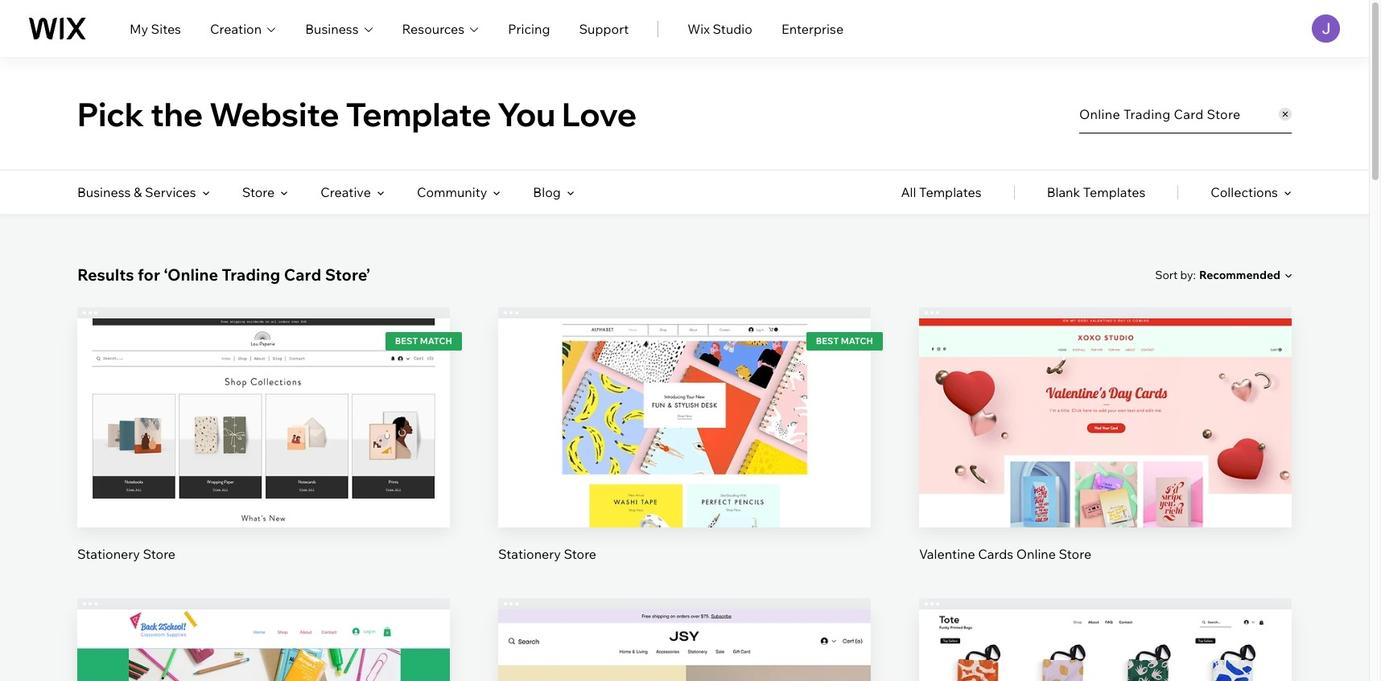 Task type: describe. For each thing, give the bounding box(es) containing it.
card
[[284, 265, 321, 285]]

2 stationery store group from the left
[[498, 307, 871, 564]]

wix
[[688, 21, 710, 37]]

the
[[150, 94, 203, 134]]

valentine cards online store
[[919, 547, 1092, 563]]

pricing
[[508, 21, 550, 37]]

sort by:
[[1155, 268, 1196, 282]]

resources
[[402, 21, 465, 37]]

online
[[1016, 547, 1056, 563]]

by:
[[1180, 268, 1196, 282]]

edit button inside valentine cards online store group
[[1067, 380, 1144, 419]]

stationery store for second stationery store group from right
[[77, 547, 176, 563]]

view for 2nd edit button
[[670, 446, 699, 462]]

community
[[417, 184, 487, 200]]

view button for 3rd edit button from right
[[225, 435, 302, 473]]

website templates - gift shop image
[[498, 610, 871, 682]]

blank templates
[[1047, 184, 1146, 200]]

pick the website template you love
[[77, 94, 637, 134]]

view button for 2nd edit button
[[646, 435, 723, 473]]

pick
[[77, 94, 144, 134]]

edit for 3rd edit button from right
[[251, 391, 276, 407]]

love
[[562, 94, 637, 134]]

blog
[[533, 184, 561, 200]]

creation
[[210, 21, 262, 37]]

all templates link
[[901, 171, 982, 214]]

store'
[[325, 265, 370, 285]]

website templates - stationery store image for 3rd edit button from right
[[77, 319, 450, 528]]

website templates - stationery store image for 2nd edit button
[[498, 319, 871, 528]]

studio
[[713, 21, 753, 37]]

'online
[[164, 265, 218, 285]]

business button
[[305, 19, 373, 38]]

support link
[[579, 19, 629, 38]]

view for edit button in valentine cards online store group
[[1091, 446, 1120, 462]]

reset image
[[1279, 107, 1292, 120]]

view for 3rd edit button from right
[[249, 446, 278, 462]]

results for 'online trading card store'
[[77, 265, 370, 285]]

2 stationery from the left
[[498, 547, 561, 563]]

my sites
[[130, 21, 181, 37]]

enterprise
[[781, 21, 844, 37]]



Task type: vqa. For each thing, say whether or not it's contained in the screenshot.
Enterprise
yes



Task type: locate. For each thing, give the bounding box(es) containing it.
3 edit button from the left
[[1067, 380, 1144, 419]]

all
[[901, 184, 916, 200]]

2 edit from the left
[[672, 391, 697, 407]]

stationery store for second stationery store group
[[498, 547, 596, 563]]

wix studio link
[[688, 19, 753, 38]]

view button for edit button in valentine cards online store group
[[1067, 435, 1144, 473]]

edit for 2nd edit button
[[672, 391, 697, 407]]

blank
[[1047, 184, 1080, 200]]

blank templates link
[[1047, 171, 1146, 214]]

wix studio
[[688, 21, 753, 37]]

store
[[242, 184, 275, 200], [143, 547, 176, 563], [564, 547, 596, 563], [1059, 547, 1092, 563]]

None search field
[[1079, 95, 1292, 133]]

0 horizontal spatial view button
[[225, 435, 302, 473]]

1 view from the left
[[249, 446, 278, 462]]

templates for blank templates
[[1083, 184, 1146, 200]]

cards
[[978, 547, 1013, 563]]

business inside categories by subject element
[[77, 184, 131, 200]]

stationery store
[[77, 547, 176, 563], [498, 547, 596, 563]]

0 horizontal spatial stationery
[[77, 547, 140, 563]]

edit for edit button in valentine cards online store group
[[1093, 391, 1118, 407]]

view
[[249, 446, 278, 462], [670, 446, 699, 462], [1091, 446, 1120, 462]]

website templates - valentine cards online store image
[[919, 319, 1292, 528]]

1 vertical spatial business
[[77, 184, 131, 200]]

1 horizontal spatial edit button
[[646, 380, 723, 419]]

business & services
[[77, 184, 196, 200]]

categories. use the left and right arrow keys to navigate the menu element
[[0, 171, 1369, 214]]

0 horizontal spatial templates
[[919, 184, 982, 200]]

sort
[[1155, 268, 1178, 282]]

creation button
[[210, 19, 276, 38]]

for
[[138, 265, 160, 285]]

store inside valentine cards online store group
[[1059, 547, 1092, 563]]

1 horizontal spatial view button
[[646, 435, 723, 473]]

3 edit from the left
[[1093, 391, 1118, 407]]

my sites link
[[130, 19, 181, 38]]

stationery
[[77, 547, 140, 563], [498, 547, 561, 563]]

1 horizontal spatial view
[[670, 446, 699, 462]]

0 horizontal spatial stationery store group
[[77, 307, 450, 564]]

3 view button from the left
[[1067, 435, 1144, 473]]

2 view button from the left
[[646, 435, 723, 473]]

edit inside valentine cards online store group
[[1093, 391, 1118, 407]]

templates right all
[[919, 184, 982, 200]]

services
[[145, 184, 196, 200]]

generic categories element
[[901, 171, 1292, 214]]

business for business
[[305, 21, 359, 37]]

edit button
[[225, 380, 302, 419], [646, 380, 723, 419], [1067, 380, 1144, 419]]

template
[[346, 94, 491, 134]]

results
[[77, 265, 134, 285]]

Search search field
[[1079, 95, 1292, 133]]

trading
[[222, 265, 280, 285]]

pricing link
[[508, 19, 550, 38]]

0 horizontal spatial edit button
[[225, 380, 302, 419]]

2 view from the left
[[670, 446, 699, 462]]

templates right blank
[[1083, 184, 1146, 200]]

1 horizontal spatial edit
[[672, 391, 697, 407]]

1 edit from the left
[[251, 391, 276, 407]]

&
[[134, 184, 142, 200]]

templates
[[919, 184, 982, 200], [1083, 184, 1146, 200]]

3 view from the left
[[1091, 446, 1120, 462]]

recommended
[[1199, 268, 1281, 283]]

business inside popup button
[[305, 21, 359, 37]]

view button
[[225, 435, 302, 473], [646, 435, 723, 473], [1067, 435, 1144, 473]]

sites
[[151, 21, 181, 37]]

resources button
[[402, 19, 479, 38]]

1 stationery store from the left
[[77, 547, 176, 563]]

support
[[579, 21, 629, 37]]

profile image image
[[1312, 14, 1340, 43]]

1 stationery store group from the left
[[77, 307, 450, 564]]

1 stationery from the left
[[77, 547, 140, 563]]

you
[[498, 94, 556, 134]]

all templates
[[901, 184, 982, 200]]

2 edit button from the left
[[646, 380, 723, 419]]

1 horizontal spatial stationery
[[498, 547, 561, 563]]

edit
[[251, 391, 276, 407], [672, 391, 697, 407], [1093, 391, 1118, 407]]

view inside valentine cards online store group
[[1091, 446, 1120, 462]]

1 view button from the left
[[225, 435, 302, 473]]

0 horizontal spatial edit
[[251, 391, 276, 407]]

2 horizontal spatial view
[[1091, 446, 1120, 462]]

1 templates from the left
[[919, 184, 982, 200]]

my
[[130, 21, 148, 37]]

2 stationery store from the left
[[498, 547, 596, 563]]

website templates - accessories store image
[[919, 610, 1292, 682]]

website
[[209, 94, 339, 134]]

business
[[305, 21, 359, 37], [77, 184, 131, 200]]

1 horizontal spatial business
[[305, 21, 359, 37]]

enterprise link
[[781, 19, 844, 38]]

1 horizontal spatial stationery store
[[498, 547, 596, 563]]

0 horizontal spatial stationery store
[[77, 547, 176, 563]]

website templates - stationery store image
[[77, 319, 450, 528], [498, 319, 871, 528], [77, 610, 450, 682]]

stationery store group
[[77, 307, 450, 564], [498, 307, 871, 564]]

store inside categories by subject element
[[242, 184, 275, 200]]

1 edit button from the left
[[225, 380, 302, 419]]

valentine
[[919, 547, 975, 563]]

categories by subject element
[[77, 171, 575, 214]]

2 horizontal spatial view button
[[1067, 435, 1144, 473]]

business for business & services
[[77, 184, 131, 200]]

view button inside valentine cards online store group
[[1067, 435, 1144, 473]]

1 horizontal spatial templates
[[1083, 184, 1146, 200]]

2 horizontal spatial edit button
[[1067, 380, 1144, 419]]

0 vertical spatial business
[[305, 21, 359, 37]]

1 horizontal spatial stationery store group
[[498, 307, 871, 564]]

creative
[[321, 184, 371, 200]]

2 templates from the left
[[1083, 184, 1146, 200]]

collections
[[1211, 184, 1278, 200]]

2 horizontal spatial edit
[[1093, 391, 1118, 407]]

0 horizontal spatial view
[[249, 446, 278, 462]]

0 horizontal spatial business
[[77, 184, 131, 200]]

templates for all templates
[[919, 184, 982, 200]]

valentine cards online store group
[[919, 307, 1292, 564]]



